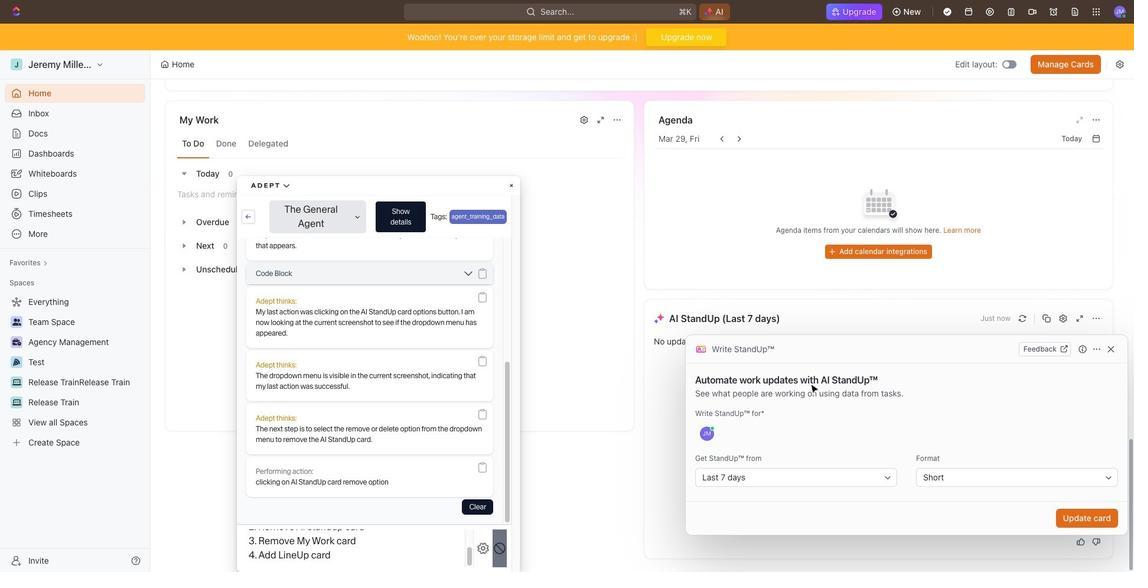 Task type: vqa. For each thing, say whether or not it's contained in the screenshot.
the top The All
no



Task type: locate. For each thing, give the bounding box(es) containing it.
sidebar navigation
[[0, 50, 151, 572]]

tab list
[[177, 129, 622, 158]]

tree
[[5, 293, 145, 452]]

tree inside sidebar navigation
[[5, 293, 145, 452]]



